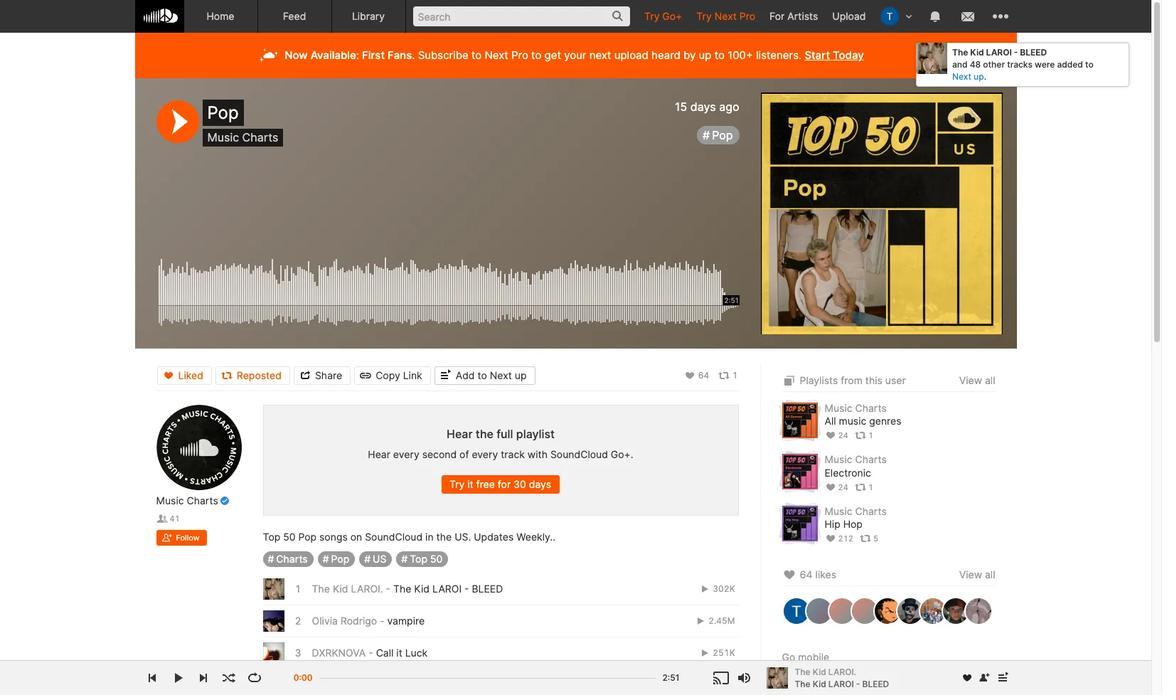 Task type: vqa. For each thing, say whether or not it's contained in the screenshot.
topmost Hear
yes



Task type: locate. For each thing, give the bounding box(es) containing it.
0 vertical spatial top
[[263, 531, 281, 543]]

user429838722's avatar element
[[828, 597, 856, 626]]

0 horizontal spatial top
[[263, 531, 281, 543]]

1 vertical spatial 50
[[430, 553, 443, 565]]

like image
[[782, 566, 797, 584]]

laroi down top 50
[[433, 583, 462, 595]]

the left full
[[476, 427, 494, 441]]

the
[[476, 427, 494, 441], [437, 531, 452, 543]]

24 down music
[[839, 431, 849, 441]]

every
[[393, 448, 420, 460], [472, 448, 498, 460]]

hear the full playlist hear every second of every track with soundcloud go+.
[[368, 427, 634, 460]]

copy link button
[[354, 366, 431, 385]]

try for try next pro
[[697, 10, 712, 22]]

1 horizontal spatial it
[[468, 478, 474, 491]]

1 for all's 24 link
[[869, 431, 874, 441]]

playlist
[[516, 427, 555, 441]]

add to next up button
[[435, 366, 535, 385]]

the
[[953, 47, 969, 58], [312, 583, 330, 595], [393, 583, 412, 595], [795, 666, 811, 677], [795, 678, 811, 689], [312, 679, 330, 691], [393, 679, 412, 691]]

0 horizontal spatial the kid laroi - bleed element
[[263, 578, 284, 600]]

0 vertical spatial pro
[[740, 10, 756, 22]]

1 vertical spatial the kid laroi - bleed link
[[795, 678, 890, 691]]

24 link
[[825, 431, 849, 441], [825, 482, 849, 492]]

0 horizontal spatial up
[[515, 369, 527, 381]]

0 vertical spatial tara schultz's avatar element
[[881, 7, 899, 26]]

charts for music charts all music genres
[[856, 402, 887, 414]]

the kid laroi. link for the kid laroi. - the kid laroi - what just happened
[[312, 679, 383, 691]]

1 for 64 link
[[733, 370, 738, 380]]

the inside the kid laroi - bleed and 48 other tracks were added to next up .
[[953, 47, 969, 58]]

the kid laroi - what just happened link
[[393, 679, 586, 691]]

in
[[426, 531, 434, 543]]

library
[[352, 10, 385, 22]]

pop link
[[697, 126, 740, 145], [318, 551, 355, 567]]

1
[[733, 370, 738, 380], [869, 431, 874, 441], [869, 482, 874, 492], [295, 583, 301, 595]]

50 for top 50
[[430, 553, 443, 565]]

the kid laroi. link for the kid laroi. - the kid laroi - bleed
[[312, 583, 383, 595]]

laroi up other
[[987, 47, 1012, 58]]

laroi. for the kid laroi. - the kid laroi - bleed
[[351, 583, 383, 595]]

1 horizontal spatial pop link
[[697, 126, 740, 145]]

progress bar
[[320, 671, 656, 694]]

music inside music charts electronic
[[825, 454, 853, 466]]

to right added
[[1086, 59, 1094, 70]]

2.45m
[[706, 615, 735, 626]]

laroi. inside the kid laroi. the kid laroi - bleed
[[829, 666, 857, 677]]

1 horizontal spatial soundcloud
[[551, 448, 608, 460]]

64
[[699, 370, 710, 380], [800, 569, 813, 581]]

1 horizontal spatial every
[[472, 448, 498, 460]]

2 view all from the top
[[960, 569, 996, 581]]

0 vertical spatial 24 link
[[825, 431, 849, 441]]

1 vertical spatial soundcloud
[[365, 531, 423, 543]]

music charts link for music charts hip hop
[[825, 505, 887, 517]]

playlists from this user
[[800, 374, 906, 386]]

1 vertical spatial tara schultz's avatar element
[[782, 597, 811, 626]]

1 right 64 link
[[733, 370, 738, 380]]

100+
[[728, 48, 753, 62]]

- inside the kid laroi - bleed and 48 other tracks were added to next up .
[[1015, 47, 1018, 58]]

0 vertical spatial pop link
[[697, 126, 740, 145]]

226k
[[711, 680, 735, 690]]

try go+ link
[[638, 0, 690, 32]]

next down search search field
[[485, 48, 509, 62]]

share button
[[294, 366, 351, 385]]

playlists
[[800, 374, 838, 386]]

2 vertical spatial next
[[490, 369, 512, 381]]

pop inside "pop music charts"
[[207, 102, 239, 123]]

2 horizontal spatial bleed
[[1021, 47, 1048, 58]]

hear up of
[[447, 427, 473, 441]]

0:00
[[294, 672, 313, 683]]

tara schultz's avatar element
[[881, 7, 899, 26], [782, 597, 811, 626]]

playlist stats element containing 64
[[535, 366, 738, 385]]

soundcloud
[[551, 448, 608, 460], [365, 531, 423, 543]]

1 link down electronic link
[[855, 482, 874, 492]]

1 vertical spatial pro
[[512, 48, 529, 62]]

0 vertical spatial laroi.
[[351, 583, 383, 595]]

1 vertical spatial 24
[[839, 482, 849, 492]]

0 vertical spatial hear
[[447, 427, 473, 441]]

charts inside music charts hip hop
[[856, 505, 887, 517]]

liked
[[178, 369, 203, 381]]

0 vertical spatial bleed
[[1021, 47, 1048, 58]]

2 vertical spatial bleed
[[863, 678, 890, 689]]

1 vertical spatial 64
[[800, 569, 813, 581]]

24 down electronic link
[[839, 482, 849, 492]]

laroi inside the kid laroi - bleed and 48 other tracks were added to next up .
[[987, 47, 1012, 58]]

1 link for music charts electronic
[[855, 482, 874, 492]]

charts for music charts electronic
[[856, 454, 887, 466]]

the kid laroi. link up olivia rodrigo link
[[312, 583, 383, 595]]

genres
[[870, 415, 902, 427]]

1 horizontal spatial days
[[691, 100, 716, 114]]

0 vertical spatial 24
[[839, 431, 849, 441]]

it left free on the left of the page
[[468, 478, 474, 491]]

playlist stats element containing 212
[[825, 531, 996, 547]]

pop link down 15 days ago
[[697, 126, 740, 145]]

50 down "in"
[[430, 553, 443, 565]]

1 vertical spatial view all
[[960, 569, 996, 581]]

the kid laroi - bleed link
[[393, 583, 503, 595], [795, 678, 890, 691]]

try next pro link
[[690, 0, 763, 32]]

0 vertical spatial soundcloud
[[551, 448, 608, 460]]

pop
[[207, 102, 239, 123], [712, 128, 733, 143], [298, 531, 317, 543], [331, 553, 350, 565]]

charts inside music charts electronic
[[856, 454, 887, 466]]

were
[[1035, 59, 1055, 70]]

1 horizontal spatial pro
[[740, 10, 756, 22]]

212
[[839, 534, 854, 544]]

feed link
[[258, 0, 332, 33]]

0 vertical spatial 1 link
[[719, 370, 738, 381]]

0 horizontal spatial pop link
[[318, 551, 355, 567]]

0 horizontal spatial 64
[[699, 370, 710, 380]]

olivia rodrigo link
[[312, 615, 377, 627]]

the kid laroi. the kid laroi - bleed
[[795, 666, 890, 689]]

1 horizontal spatial hear
[[447, 427, 473, 441]]

24 link down electronic link
[[825, 482, 849, 492]]

try left go+
[[645, 10, 660, 22]]

upload
[[615, 48, 649, 62]]

top down top 50 pop songs on soundcloud in the us. updates weekly..
[[410, 553, 428, 565]]

laroi. for the kid laroi. - the kid laroi - what just happened
[[351, 679, 383, 691]]

reposted
[[237, 369, 282, 381]]

1 view from the top
[[960, 374, 983, 386]]

subscribe
[[418, 48, 469, 62]]

pop link down songs
[[318, 551, 355, 567]]

track
[[501, 448, 525, 460]]

charts inside the 'music charts all music genres'
[[856, 402, 887, 414]]

tara schultz's avatar element down like image
[[782, 597, 811, 626]]

hear left the second
[[368, 448, 391, 460]]

0 vertical spatial view all
[[960, 374, 996, 386]]

0 horizontal spatial the kid laroi - bleed link
[[393, 583, 503, 595]]

1 all from the top
[[985, 374, 996, 386]]

to inside the kid laroi - bleed and 48 other tracks were added to next up .
[[1086, 59, 1094, 70]]

us
[[373, 553, 387, 565]]

50
[[283, 531, 296, 543], [430, 553, 443, 565]]

1 horizontal spatial the kid laroi - bleed element
[[767, 667, 788, 689]]

bleed inside the kid laroi. the kid laroi - bleed
[[863, 678, 890, 689]]

0 vertical spatial all
[[985, 374, 996, 386]]

2 every from the left
[[472, 448, 498, 460]]

1 link right 64 link
[[719, 370, 738, 381]]

all
[[825, 415, 837, 427]]

vampire
[[387, 615, 425, 627]]

music charts link
[[207, 130, 278, 144], [825, 402, 887, 414], [825, 454, 887, 466], [156, 495, 218, 507], [825, 505, 887, 517]]

pro left for
[[740, 10, 756, 22]]

1 horizontal spatial bleed
[[863, 678, 890, 689]]

1 down music charts electronic
[[869, 482, 874, 492]]

the kid laroi - bleed element
[[263, 578, 284, 600], [767, 667, 788, 689]]

next inside add to next up button
[[490, 369, 512, 381]]

0 vertical spatial 64
[[699, 370, 710, 380]]

olivia
[[312, 615, 338, 627]]

laroi down mobile
[[829, 678, 854, 689]]

1 down all music genres link
[[869, 431, 874, 441]]

it right call
[[397, 647, 403, 659]]

1 vertical spatial 24 link
[[825, 482, 849, 492]]

to inside add to next up button
[[478, 369, 487, 381]]

2 vertical spatial laroi.
[[351, 679, 383, 691]]

laroi. down mobile
[[829, 666, 857, 677]]

try right go+
[[697, 10, 712, 22]]

1 view all from the top
[[960, 374, 996, 386]]

go+
[[663, 10, 683, 22]]

1 vertical spatial 1 link
[[855, 431, 874, 441]]

1 vertical spatial days
[[529, 478, 552, 491]]

24 link down "all"
[[825, 431, 849, 441]]

24 link for electronic
[[825, 482, 849, 492]]

1 vertical spatial up
[[515, 369, 527, 381]]

laroi. down dxrknova - call it luck
[[351, 679, 383, 691]]

50 up charts link
[[283, 531, 296, 543]]

1 link for music charts all music genres
[[855, 431, 874, 441]]

0 horizontal spatial the
[[437, 531, 452, 543]]

playlist stats element for music charts hip hop
[[825, 531, 996, 547]]

1 vertical spatial bleed
[[472, 583, 503, 595]]

days right 15 on the top of page
[[691, 100, 716, 114]]

pop music charts
[[207, 102, 278, 144]]

rei.'s avatar element
[[965, 597, 993, 626]]

1 vertical spatial it
[[397, 647, 403, 659]]

0 vertical spatial the kid laroi - bleed element
[[263, 578, 284, 600]]

15 days ago
[[675, 100, 740, 114]]

the kid laroi - bleed link down top 50
[[393, 583, 503, 595]]

15
[[675, 100, 688, 114]]

music charts
[[156, 495, 218, 507]]

1 horizontal spatial tara schultz's avatar element
[[881, 7, 899, 26]]

1 vertical spatial all
[[985, 569, 996, 581]]

up right the add
[[515, 369, 527, 381]]

the kid laroi - bleed element down go
[[767, 667, 788, 689]]

0 vertical spatial the
[[476, 427, 494, 441]]

try for try go+
[[645, 10, 660, 22]]

2 24 link from the top
[[825, 482, 849, 492]]

music charts hip hop
[[825, 505, 887, 530]]

dxrknova - call it luck
[[312, 647, 428, 659]]

next right the add
[[490, 369, 512, 381]]

1 horizontal spatial top
[[410, 553, 428, 565]]

0 vertical spatial the kid laroi - bleed link
[[393, 583, 503, 595]]

music for all
[[825, 402, 853, 414]]

1 horizontal spatial 64
[[800, 569, 813, 581]]

shanté a.'s avatar element
[[942, 597, 970, 626]]

luck
[[405, 647, 428, 659]]

add
[[456, 369, 475, 381]]

1 vertical spatial top
[[410, 553, 428, 565]]

days right 30
[[529, 478, 552, 491]]

second
[[422, 448, 457, 460]]

1 horizontal spatial try
[[645, 10, 660, 22]]

bleed inside the kid laroi - bleed and 48 other tracks were added to next up .
[[1021, 47, 1048, 58]]

1 vertical spatial laroi.
[[829, 666, 857, 677]]

the kid laroi - bleed link down mobile
[[795, 678, 890, 691]]

kid
[[971, 47, 985, 58], [333, 583, 348, 595], [414, 583, 430, 595], [813, 666, 827, 677], [813, 678, 827, 689], [333, 679, 348, 691], [414, 679, 430, 691]]

0 vertical spatial 50
[[283, 531, 296, 543]]

user
[[886, 374, 906, 386]]

the kid laroi - bleed and 48 other tracks were added to next up .
[[953, 47, 1094, 82]]

by
[[684, 48, 696, 62]]

playlist stats element
[[535, 366, 738, 385], [825, 428, 996, 444], [825, 479, 996, 495], [825, 531, 996, 547]]

view all
[[960, 374, 996, 386], [960, 569, 996, 581]]

every left the second
[[393, 448, 420, 460]]

1 vertical spatial view
[[960, 569, 983, 581]]

heard
[[652, 48, 681, 62]]

laroi. down the us link
[[351, 583, 383, 595]]

this
[[866, 374, 883, 386]]

2 all from the top
[[985, 569, 996, 581]]

0 horizontal spatial pro
[[512, 48, 529, 62]]

0 vertical spatial up
[[699, 48, 712, 62]]

1 24 from the top
[[839, 431, 849, 441]]

music inside music charts hip hop
[[825, 505, 853, 517]]

try left free on the left of the page
[[450, 478, 465, 491]]

to right the add
[[478, 369, 487, 381]]

the right "in"
[[437, 531, 452, 543]]

50 for top 50 pop songs on soundcloud in the us. updates weekly..
[[283, 531, 296, 543]]

0 horizontal spatial 50
[[283, 531, 296, 543]]

64 inside 64 link
[[699, 370, 710, 380]]

music inside the 'music charts all music genres'
[[825, 402, 853, 414]]

top up charts link
[[263, 531, 281, 543]]

music charts's avatar element
[[156, 405, 242, 490]]

available:
[[311, 48, 359, 62]]

listeners.
[[756, 48, 802, 62]]

0 vertical spatial view
[[960, 374, 983, 386]]

jj's avatar element
[[873, 597, 902, 626]]

the kid laroi. link down dxrknova
[[312, 679, 383, 691]]

1 24 link from the top
[[825, 431, 849, 441]]

the kid laroi - bleed element up vampire element
[[263, 578, 284, 600]]

0 vertical spatial next
[[715, 10, 737, 22]]

0 vertical spatial it
[[468, 478, 474, 491]]

0 horizontal spatial every
[[393, 448, 420, 460]]

1 horizontal spatial the kid laroi - bleed link
[[795, 678, 890, 691]]

charts for music charts
[[187, 495, 218, 507]]

upload link
[[826, 0, 873, 32]]

view for 64 likes
[[960, 569, 983, 581]]

it
[[468, 478, 474, 491], [397, 647, 403, 659]]

pro left get at the left of page
[[512, 48, 529, 62]]

1 link down all music genres link
[[855, 431, 874, 441]]

2 24 from the top
[[839, 482, 849, 492]]

try next pro
[[697, 10, 756, 22]]

0 horizontal spatial days
[[529, 478, 552, 491]]

1 vertical spatial pop link
[[318, 551, 355, 567]]

1 horizontal spatial 50
[[430, 553, 443, 565]]

charts inside "pop music charts"
[[242, 130, 278, 144]]

tracks
[[1008, 59, 1033, 70]]

pro
[[740, 10, 756, 22], [512, 48, 529, 62]]

5 link
[[860, 534, 879, 544]]

None search field
[[406, 0, 638, 32]]

next
[[590, 48, 612, 62]]

2 vertical spatial 1 link
[[855, 482, 874, 492]]

soundcloud up us
[[365, 531, 423, 543]]

next inside 'try next pro' link
[[715, 10, 737, 22]]

0 horizontal spatial try
[[450, 478, 465, 491]]

call
[[376, 647, 394, 659]]

next up 100+
[[715, 10, 737, 22]]

and
[[953, 59, 968, 70]]

0 horizontal spatial hear
[[368, 448, 391, 460]]

soundcloud right with at the bottom of the page
[[551, 448, 608, 460]]

electronic
[[825, 466, 872, 479]]

2 view from the top
[[960, 569, 983, 581]]

us.
[[455, 531, 471, 543]]

- inside the kid laroi. the kid laroi - bleed
[[857, 678, 861, 689]]

1 horizontal spatial the
[[476, 427, 494, 441]]

for
[[770, 10, 785, 22]]

64 link
[[685, 370, 710, 381]]

1 vertical spatial hear
[[368, 448, 391, 460]]

1 vertical spatial next
[[485, 48, 509, 62]]

up right by
[[699, 48, 712, 62]]

tara schultz's avatar element right upload link at the top
[[881, 7, 899, 26]]

with
[[528, 448, 548, 460]]

set image
[[782, 372, 797, 389]]

every right of
[[472, 448, 498, 460]]

2 horizontal spatial try
[[697, 10, 712, 22]]



Task type: describe. For each thing, give the bounding box(es) containing it.
share
[[315, 369, 342, 381]]

first
[[362, 48, 385, 62]]

music charts electronic
[[825, 454, 887, 479]]

call it luck element
[[263, 643, 284, 664]]

ago
[[720, 100, 740, 114]]

olivia rodrigo - vampire
[[312, 615, 425, 627]]

0 horizontal spatial it
[[397, 647, 403, 659]]

hip hop element
[[782, 506, 818, 541]]

mobile
[[799, 651, 830, 663]]

full
[[497, 427, 513, 441]]

the kid laroi - what just happened element
[[263, 675, 284, 695]]

5
[[874, 534, 879, 544]]

hop
[[844, 518, 863, 530]]

try for try it free for 30 days
[[450, 478, 465, 491]]

1 vertical spatial the kid laroi - bleed element
[[767, 667, 788, 689]]

electronic element
[[782, 454, 818, 490]]

call it luck link
[[376, 647, 428, 659]]

all music genres element
[[782, 403, 818, 438]]

library link
[[332, 0, 406, 33]]

likes
[[816, 569, 837, 581]]

all for playlists from this user
[[985, 374, 996, 386]]

dxrknova
[[312, 647, 366, 659]]

from
[[841, 374, 863, 386]]

rodrigo
[[341, 615, 377, 627]]

view all for 64 likes
[[960, 569, 996, 581]]

jessenia hernandez's avatar element
[[851, 597, 879, 626]]

mohammadsakiam's avatar element
[[896, 597, 925, 626]]

1 vertical spatial the
[[437, 531, 452, 543]]

added
[[1058, 59, 1084, 70]]

upload
[[833, 10, 866, 22]]

electronic link
[[825, 466, 872, 479]]

charts link
[[263, 551, 314, 567]]

for artists
[[770, 10, 819, 22]]

next up link
[[953, 71, 985, 82]]

top 50 link
[[397, 551, 448, 567]]

top 50 pop songs on soundcloud in the us. updates weekly..
[[263, 531, 556, 543]]

dweezy's avatar element
[[919, 597, 947, 626]]

soundcloud inside hear the full playlist hear every second of every track with soundcloud go+.
[[551, 448, 608, 460]]

go+.
[[611, 448, 634, 460]]

now
[[285, 48, 308, 62]]

0 vertical spatial days
[[691, 100, 716, 114]]

music inside "pop music charts"
[[207, 130, 239, 144]]

41 link
[[156, 514, 180, 524]]

4
[[295, 679, 301, 691]]

playlist stats element for music charts all music genres
[[825, 428, 996, 444]]

artists
[[788, 10, 819, 22]]

to left 100+
[[715, 48, 725, 62]]

go mobile
[[782, 651, 830, 663]]

all for 64 likes
[[985, 569, 996, 581]]

the kid laroi. - the kid laroi - what just happened
[[312, 679, 586, 691]]

charts for music charts hip hop
[[856, 505, 887, 517]]

fans.
[[388, 48, 415, 62]]

all music genres link
[[825, 415, 902, 428]]

0 horizontal spatial bleed
[[472, 583, 503, 595]]

songs
[[320, 531, 348, 543]]

try it free for 30 days link
[[442, 476, 560, 494]]

music
[[839, 415, 867, 427]]

home
[[207, 10, 234, 22]]

24 for electronic
[[839, 482, 849, 492]]

2:51
[[663, 672, 680, 683]]

music charts link for music charts electronic
[[825, 454, 887, 466]]

playlist stats element for music charts electronic
[[825, 479, 996, 495]]

other
[[984, 59, 1005, 70]]

0 horizontal spatial soundcloud
[[365, 531, 423, 543]]

vampire link
[[387, 615, 425, 627]]

ss140's avatar element
[[805, 597, 834, 626]]

what
[[472, 679, 501, 691]]

vampire element
[[263, 611, 284, 632]]

3
[[295, 647, 301, 659]]

try go+
[[645, 10, 683, 22]]

41
[[170, 514, 180, 524]]

weekly..
[[517, 531, 556, 543]]

laroi. for the kid laroi. the kid laroi - bleed
[[829, 666, 857, 677]]

1 down charts link
[[295, 583, 301, 595]]

1 for electronic's 24 link
[[869, 482, 874, 492]]

add to next up
[[456, 369, 527, 381]]

reposted button
[[215, 366, 290, 385]]

top for top 50
[[410, 553, 428, 565]]

the inside hear the full playlist hear every second of every track with soundcloud go+.
[[476, 427, 494, 441]]

us link
[[359, 551, 392, 567]]

64 for 64 likes
[[800, 569, 813, 581]]

laroi left what on the bottom left of page
[[433, 679, 462, 691]]

on
[[351, 531, 362, 543]]

302k
[[711, 583, 735, 594]]

music charts all music genres
[[825, 402, 902, 427]]

music for electronic
[[825, 454, 853, 466]]

1 every from the left
[[393, 448, 420, 460]]

.
[[985, 71, 987, 82]]

24 link for all
[[825, 431, 849, 441]]

to right subscribe
[[472, 48, 482, 62]]

view for playlists from this user
[[960, 374, 983, 386]]

the kid laroi. link down jessenia hernandez's avatar element
[[795, 666, 954, 678]]

to left get at the left of page
[[532, 48, 542, 62]]

hip hop link
[[825, 518, 863, 531]]

music charts link for music charts all music genres
[[825, 402, 887, 414]]

free
[[476, 478, 495, 491]]

home link
[[184, 0, 258, 33]]

of
[[460, 448, 469, 460]]

follow
[[176, 533, 200, 543]]

next up
[[953, 71, 985, 82]]

up inside button
[[515, 369, 527, 381]]

go
[[782, 651, 796, 663]]

1 horizontal spatial up
[[699, 48, 712, 62]]

laroi inside the kid laroi. the kid laroi - bleed
[[829, 678, 854, 689]]

kid inside the kid laroi - bleed and 48 other tracks were added to next up .
[[971, 47, 985, 58]]

pop element
[[761, 93, 1003, 334]]

64 for 64
[[699, 370, 710, 380]]

today
[[833, 48, 864, 62]]

music for hip
[[825, 505, 853, 517]]

for artists link
[[763, 0, 826, 32]]

0 horizontal spatial tara schultz's avatar element
[[782, 597, 811, 626]]

24 for all
[[839, 431, 849, 441]]

try it free for 30 days
[[450, 478, 552, 491]]

the kid laroi. - the kid laroi - bleed
[[312, 583, 503, 595]]

next up image
[[994, 670, 1011, 687]]

link
[[403, 369, 422, 381]]

view all for playlists from this user
[[960, 374, 996, 386]]

Search search field
[[413, 6, 630, 26]]

start today link
[[805, 48, 864, 62]]

top 50
[[410, 553, 443, 565]]

212 link
[[825, 534, 854, 544]]

copy
[[376, 369, 400, 381]]

for
[[498, 478, 511, 491]]

updates
[[474, 531, 514, 543]]

top for top 50 pop songs on soundcloud in the us. updates weekly..
[[263, 531, 281, 543]]



